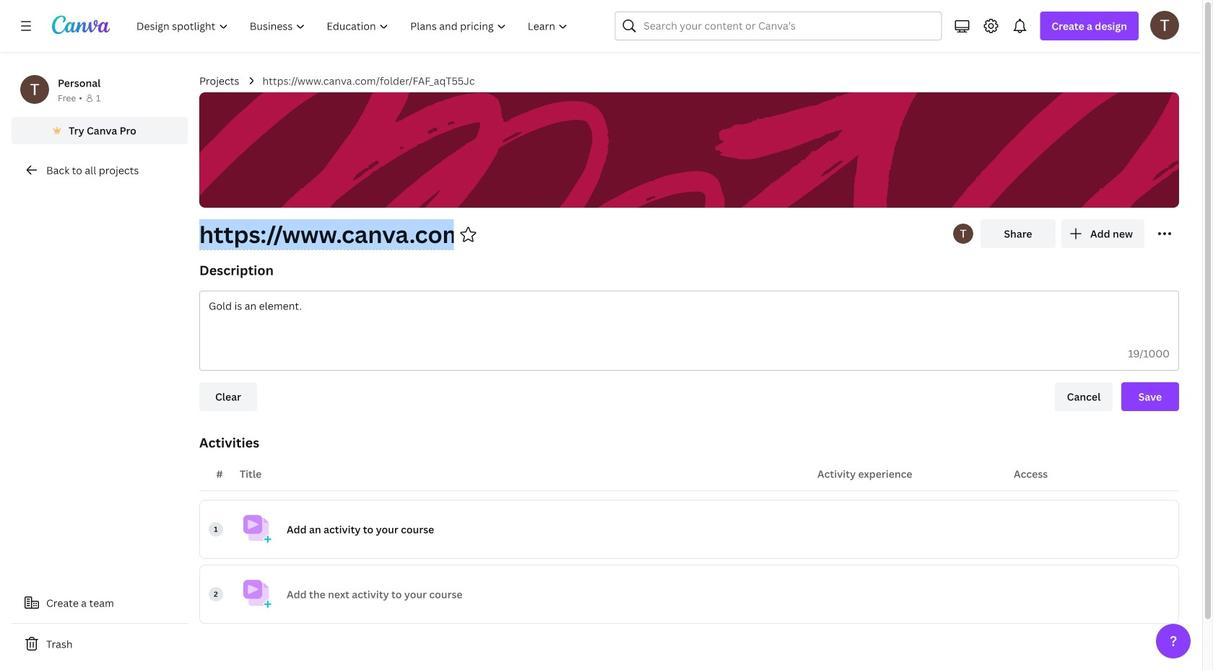 Task type: describe. For each thing, give the bounding box(es) containing it.
19 out of 1,000 characters used element
[[1128, 347, 1170, 361]]



Task type: locate. For each thing, give the bounding box(es) containing it.
terry turtle image
[[1151, 11, 1179, 40]]

None field
[[199, 220, 454, 251]]

Add a description to help team members understand what this course is about. text field
[[200, 292, 1179, 337]]

2 row from the top
[[199, 566, 1179, 625]]

None search field
[[615, 12, 942, 40]]

1 row from the top
[[199, 501, 1179, 560]]

Search search field
[[644, 12, 913, 40]]

top level navigation element
[[127, 12, 580, 40]]

0 vertical spatial row
[[199, 501, 1179, 560]]

row
[[199, 501, 1179, 560], [199, 566, 1179, 625]]

1 vertical spatial row
[[199, 566, 1179, 625]]



Task type: vqa. For each thing, say whether or not it's contained in the screenshot.
Add A Description To Help Team Members Understand What This Course Is About. text field
yes



